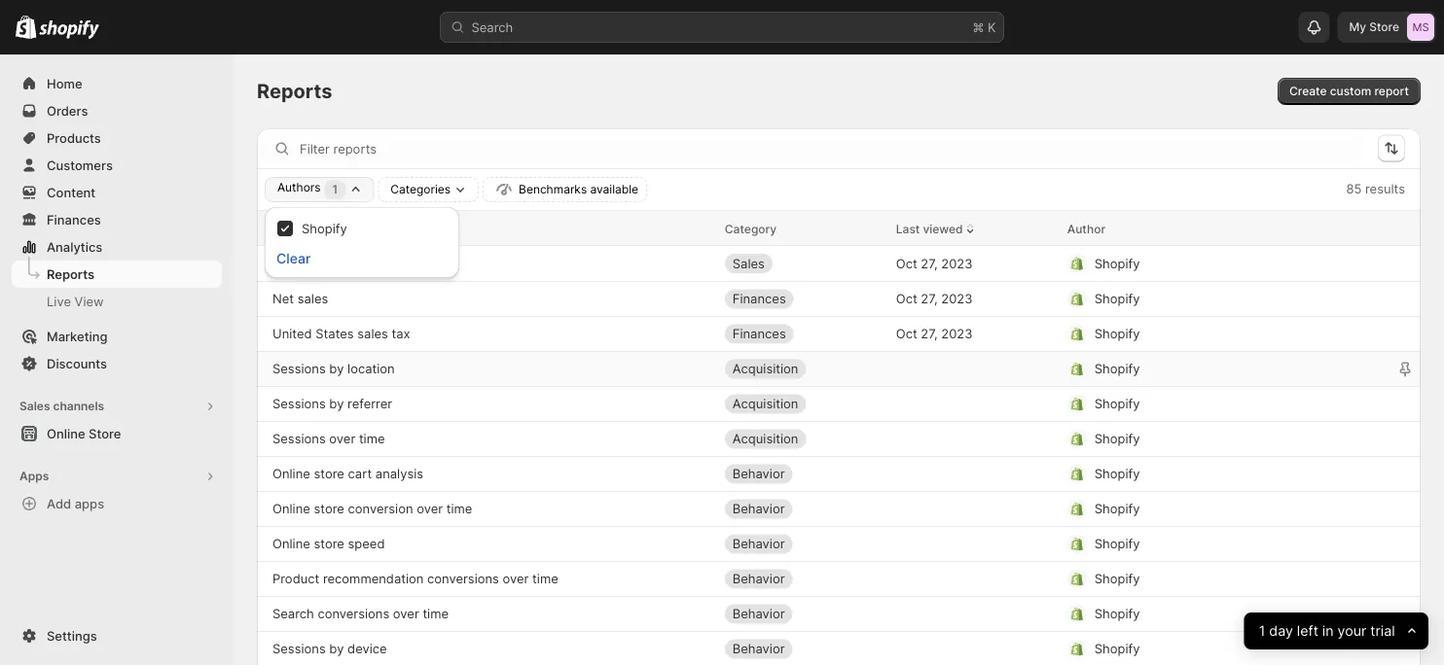 Task type: describe. For each thing, give the bounding box(es) containing it.
1 vertical spatial reports
[[47, 267, 94, 282]]

view
[[75, 294, 104, 309]]

analytics link
[[12, 234, 222, 261]]

row containing sessions over time
[[257, 421, 1421, 456]]

finances cell for united states sales tax
[[725, 319, 881, 350]]

online store button
[[0, 420, 234, 448]]

store for speed
[[314, 537, 344, 552]]

27, for time
[[921, 256, 938, 271]]

sales for sales channels
[[19, 399, 50, 414]]

shopify for 5th shopify cell
[[1095, 397, 1140, 412]]

united states sales tax
[[272, 327, 410, 342]]

12 shopify cell from the top
[[1067, 634, 1359, 665]]

sessions for sessions over time
[[272, 432, 326, 447]]

benchmarks available button
[[483, 177, 647, 202]]

sessions by location link
[[272, 360, 395, 379]]

device
[[347, 642, 387, 657]]

online store cart analysis
[[272, 467, 423, 482]]

united
[[272, 327, 312, 342]]

create custom report
[[1289, 84, 1409, 98]]

by for device
[[329, 642, 344, 657]]

behavior cell for product recommendation conversions over time
[[725, 564, 881, 595]]

Filter reports text field
[[300, 133, 1362, 164]]

net
[[272, 291, 294, 307]]

united states sales tax link
[[272, 325, 410, 344]]

discounts link
[[12, 350, 222, 378]]

85
[[1346, 181, 1362, 196]]

acquisition for sessions by referrer
[[733, 397, 798, 412]]

product
[[272, 572, 319, 587]]

speed
[[348, 537, 385, 552]]

report
[[1375, 84, 1409, 98]]

by for location
[[329, 362, 344, 377]]

behavior for online store speed
[[733, 537, 785, 552]]

discounts
[[47, 356, 107, 371]]

2 oct from the top
[[896, 291, 917, 307]]

add
[[47, 496, 71, 511]]

author
[[1067, 222, 1106, 236]]

content
[[47, 185, 96, 200]]

author button
[[1067, 219, 1106, 238]]

orders
[[47, 103, 88, 118]]

sessions over time
[[272, 432, 385, 447]]

behavior cell for online store conversion over time
[[725, 494, 881, 525]]

customers link
[[12, 152, 222, 179]]

sales channels
[[19, 399, 104, 414]]

⌘
[[973, 19, 984, 35]]

acquisition cell for sessions by referrer
[[725, 389, 881, 420]]

row containing name
[[257, 211, 1421, 246]]

sessions for sessions by device
[[272, 642, 326, 657]]

over inside "link"
[[503, 572, 529, 587]]

search for search
[[472, 19, 513, 35]]

shopify image
[[39, 20, 99, 39]]

analytics
[[47, 239, 102, 254]]

oct for time
[[896, 256, 917, 271]]

marketing
[[47, 329, 108, 344]]

cart
[[348, 467, 372, 482]]

row containing sessions by location
[[257, 351, 1421, 386]]

category button
[[725, 219, 777, 238]]

conversions inside 'link'
[[318, 607, 389, 622]]

results
[[1365, 181, 1405, 196]]

online store speed link
[[272, 535, 385, 554]]

add apps
[[47, 496, 104, 511]]

live
[[47, 294, 71, 309]]

online store conversion over time
[[272, 502, 472, 517]]

5 shopify cell from the top
[[1067, 389, 1359, 420]]

sessions by location
[[272, 362, 395, 377]]

product recommendation conversions over time link
[[272, 570, 558, 589]]

sessions for sessions by location
[[272, 362, 326, 377]]

conversion
[[348, 502, 413, 517]]

trial
[[1371, 623, 1395, 640]]

11 shopify cell from the top
[[1067, 599, 1359, 630]]

0 vertical spatial finances
[[47, 212, 101, 227]]

tax
[[392, 327, 410, 342]]

online store speed
[[272, 537, 385, 552]]

search conversions over time link
[[272, 605, 449, 624]]

acquisition cell for sessions over time
[[725, 424, 881, 455]]

marketing link
[[12, 323, 222, 350]]

1 shopify cell from the top
[[1067, 248, 1359, 279]]

shopify image
[[16, 15, 36, 39]]

by for referrer
[[329, 397, 344, 412]]

net sales link
[[272, 290, 328, 309]]

7 shopify cell from the top
[[1067, 459, 1359, 490]]

2 2023 from the top
[[941, 291, 973, 307]]

online for online store
[[47, 426, 85, 441]]

store for cart
[[314, 467, 344, 482]]

apps
[[75, 496, 104, 511]]

conversions inside "link"
[[427, 572, 499, 587]]

1 for 1
[[332, 182, 338, 197]]

day
[[1270, 623, 1293, 640]]

⌘ k
[[973, 19, 996, 35]]

my store
[[1349, 20, 1399, 34]]

8 shopify cell from the top
[[1067, 494, 1359, 525]]

online for online store cart analysis
[[272, 467, 310, 482]]

benchmarks
[[519, 182, 587, 197]]

live view
[[47, 294, 104, 309]]

online store conversion over time link
[[272, 500, 472, 519]]

store for conversion
[[314, 502, 344, 517]]

online for online store conversion over time
[[272, 502, 310, 517]]

products link
[[12, 125, 222, 152]]

row containing sessions by device
[[257, 632, 1421, 666]]

row containing sales over time
[[257, 246, 1421, 281]]

name button
[[272, 219, 305, 238]]

list of reports table
[[257, 211, 1421, 666]]

sales for sales over time
[[272, 256, 305, 271]]

sessions by referrer link
[[272, 395, 392, 414]]

net sales
[[272, 291, 328, 307]]

content link
[[12, 179, 222, 206]]

row containing online store speed
[[257, 526, 1421, 562]]

search for search conversions over time
[[272, 607, 314, 622]]

2 27, from the top
[[921, 291, 938, 307]]

benchmarks available
[[519, 182, 638, 197]]

sales over time link
[[272, 254, 364, 273]]

acquisition for sessions over time
[[733, 432, 798, 447]]

4 shopify cell from the top
[[1067, 354, 1359, 385]]

add apps button
[[12, 490, 222, 518]]

online for online store speed
[[272, 537, 310, 552]]

recommendation
[[323, 572, 424, 587]]

finances for net sales
[[733, 291, 786, 307]]

27, for sales
[[921, 327, 938, 342]]

2023 for time
[[941, 256, 973, 271]]

behavior for search conversions over time
[[733, 607, 785, 622]]

reports link
[[12, 261, 222, 288]]

6 shopify cell from the top
[[1067, 424, 1359, 455]]

authors
[[277, 181, 321, 195]]

1 for 1 day left in your trial
[[1259, 623, 1266, 640]]



Task type: locate. For each thing, give the bounding box(es) containing it.
13 row from the top
[[257, 632, 1421, 666]]

1 vertical spatial 27,
[[921, 291, 938, 307]]

sessions by device link
[[272, 640, 387, 659]]

2 by from the top
[[329, 397, 344, 412]]

6 behavior cell from the top
[[725, 634, 881, 665]]

sales cell
[[725, 248, 881, 279]]

1 behavior from the top
[[733, 467, 785, 482]]

1 vertical spatial store
[[314, 502, 344, 517]]

1 vertical spatial finances cell
[[725, 319, 881, 350]]

0 vertical spatial reports
[[257, 79, 332, 103]]

1 row from the top
[[257, 211, 1421, 246]]

1 store from the top
[[314, 467, 344, 482]]

1 right authors at the left top
[[332, 182, 338, 197]]

0 vertical spatial 1
[[332, 182, 338, 197]]

shopify for sixth shopify cell from the bottom of the list of reports table
[[1095, 467, 1140, 482]]

sales down category button
[[733, 256, 765, 271]]

behavior cell for search conversions over time
[[725, 599, 881, 630]]

3 store from the top
[[314, 537, 344, 552]]

shopify for sixth shopify cell from the top
[[1095, 432, 1140, 447]]

oct for sales
[[896, 327, 917, 342]]

row containing online store conversion over time
[[257, 491, 1421, 526]]

1 finances cell from the top
[[725, 284, 881, 315]]

last
[[896, 222, 920, 236]]

reports
[[257, 79, 332, 103], [47, 267, 94, 282]]

row containing sessions by referrer
[[257, 386, 1421, 421]]

10 row from the top
[[257, 526, 1421, 562]]

last viewed
[[896, 222, 963, 236]]

2 behavior from the top
[[733, 502, 785, 517]]

0 horizontal spatial sales
[[19, 399, 50, 414]]

sessions up sessions over time
[[272, 397, 326, 412]]

2 oct 27, 2023 from the top
[[896, 291, 973, 307]]

2 vertical spatial 2023
[[941, 327, 973, 342]]

3 acquisition cell from the top
[[725, 424, 881, 455]]

orders link
[[12, 97, 222, 125]]

store inside online store speed link
[[314, 537, 344, 552]]

behavior
[[733, 467, 785, 482], [733, 502, 785, 517], [733, 537, 785, 552], [733, 572, 785, 587], [733, 607, 785, 622], [733, 642, 785, 657]]

0 vertical spatial 2023
[[941, 256, 973, 271]]

by left the location
[[329, 362, 344, 377]]

over
[[308, 256, 334, 271], [329, 432, 355, 447], [417, 502, 443, 517], [503, 572, 529, 587], [393, 607, 419, 622]]

2 vertical spatial store
[[314, 537, 344, 552]]

5 behavior from the top
[[733, 607, 785, 622]]

create custom report button
[[1278, 78, 1421, 105]]

3 acquisition from the top
[[733, 432, 798, 447]]

finances
[[47, 212, 101, 227], [733, 291, 786, 307], [733, 327, 786, 342]]

time inside "link"
[[532, 572, 558, 587]]

row
[[257, 211, 1421, 246], [257, 246, 1421, 281], [257, 281, 1421, 316], [257, 316, 1421, 351], [257, 351, 1421, 386], [257, 386, 1421, 421], [257, 421, 1421, 456], [257, 456, 1421, 491], [257, 491, 1421, 526], [257, 526, 1421, 562], [257, 562, 1421, 597], [257, 597, 1421, 632], [257, 632, 1421, 666]]

shopify for second shopify cell
[[1095, 291, 1140, 307]]

0 horizontal spatial reports
[[47, 267, 94, 282]]

location
[[347, 362, 395, 377]]

sales down name button
[[272, 256, 305, 271]]

2 acquisition from the top
[[733, 397, 798, 412]]

cell
[[896, 494, 1052, 525]]

0 horizontal spatial 1
[[332, 182, 338, 197]]

behavior for product recommendation conversions over time
[[733, 572, 785, 587]]

live view link
[[12, 288, 222, 315]]

sales over time
[[272, 256, 364, 271]]

4 behavior from the top
[[733, 572, 785, 587]]

2 vertical spatial 27,
[[921, 327, 938, 342]]

sessions by device
[[272, 642, 387, 657]]

oct 27, 2023 for sales
[[896, 327, 973, 342]]

sales channels button
[[12, 393, 222, 420]]

sessions
[[272, 362, 326, 377], [272, 397, 326, 412], [272, 432, 326, 447], [272, 642, 326, 657]]

clear
[[276, 250, 311, 267]]

store up the online store speed
[[314, 502, 344, 517]]

row containing product recommendation conversions over time
[[257, 562, 1421, 597]]

shopify for ninth shopify cell from the top of the list of reports table
[[1095, 537, 1140, 552]]

1 behavior cell from the top
[[725, 459, 881, 490]]

1 horizontal spatial store
[[1370, 20, 1399, 34]]

clear button
[[276, 250, 311, 267]]

2 store from the top
[[314, 502, 344, 517]]

shopify for 5th shopify cell from the bottom of the list of reports table
[[1095, 502, 1140, 517]]

sessions down united
[[272, 362, 326, 377]]

referrer
[[347, 397, 392, 412]]

online inside button
[[47, 426, 85, 441]]

2 shopify cell from the top
[[1067, 284, 1359, 315]]

shopify for fourth shopify cell from the top
[[1095, 362, 1140, 377]]

time
[[338, 256, 364, 271], [359, 432, 385, 447], [446, 502, 472, 517], [532, 572, 558, 587], [423, 607, 449, 622]]

by left 'device' on the bottom of page
[[329, 642, 344, 657]]

2 finances cell from the top
[[725, 319, 881, 350]]

2 vertical spatial by
[[329, 642, 344, 657]]

oct
[[896, 256, 917, 271], [896, 291, 917, 307], [896, 327, 917, 342]]

0 vertical spatial by
[[329, 362, 344, 377]]

0 vertical spatial store
[[314, 467, 344, 482]]

store inside online store conversion over time link
[[314, 502, 344, 517]]

9 shopify cell from the top
[[1067, 529, 1359, 560]]

1 vertical spatial store
[[89, 426, 121, 441]]

0 vertical spatial acquisition
[[733, 362, 798, 377]]

online store link
[[12, 420, 222, 448]]

2 row from the top
[[257, 246, 1421, 281]]

5 row from the top
[[257, 351, 1421, 386]]

store for my store
[[1370, 20, 1399, 34]]

0 vertical spatial finances cell
[[725, 284, 881, 315]]

1 horizontal spatial sales
[[357, 327, 388, 342]]

1 acquisition from the top
[[733, 362, 798, 377]]

3 shopify cell from the top
[[1067, 319, 1359, 350]]

3 2023 from the top
[[941, 327, 973, 342]]

0 vertical spatial acquisition cell
[[725, 354, 881, 385]]

channels
[[53, 399, 104, 414]]

settings
[[47, 629, 97, 644]]

store inside button
[[89, 426, 121, 441]]

online up the online store speed
[[272, 502, 310, 517]]

apps
[[19, 470, 49, 484]]

1 horizontal spatial reports
[[257, 79, 332, 103]]

settings link
[[12, 623, 222, 650]]

oct 27, 2023 for time
[[896, 256, 973, 271]]

1 oct from the top
[[896, 256, 917, 271]]

sessions over time link
[[272, 430, 385, 449]]

1 horizontal spatial conversions
[[427, 572, 499, 587]]

3 27, from the top
[[921, 327, 938, 342]]

2 vertical spatial finances
[[733, 327, 786, 342]]

sessions left 'device' on the bottom of page
[[272, 642, 326, 657]]

sales inside sales over time link
[[272, 256, 305, 271]]

sales left tax
[[357, 327, 388, 342]]

3 behavior from the top
[[733, 537, 785, 552]]

online down sessions over time link
[[272, 467, 310, 482]]

apps button
[[12, 463, 222, 490]]

analysis
[[375, 467, 423, 482]]

finances for united states sales tax
[[733, 327, 786, 342]]

0 vertical spatial oct
[[896, 256, 917, 271]]

search inside 'link'
[[272, 607, 314, 622]]

categories
[[391, 182, 451, 197]]

customers
[[47, 158, 113, 173]]

shopify for 1st shopify cell from the bottom
[[1095, 642, 1140, 657]]

1 vertical spatial oct 27, 2023
[[896, 291, 973, 307]]

2 sessions from the top
[[272, 397, 326, 412]]

store right the my
[[1370, 20, 1399, 34]]

1 inside 1 day left in your trial dropdown button
[[1259, 623, 1266, 640]]

by left referrer
[[329, 397, 344, 412]]

online down the sales channels
[[47, 426, 85, 441]]

0 vertical spatial store
[[1370, 20, 1399, 34]]

5 behavior cell from the top
[[725, 599, 881, 630]]

row containing net sales
[[257, 281, 1421, 316]]

viewed
[[923, 222, 963, 236]]

1 vertical spatial 1
[[1259, 623, 1266, 640]]

name
[[272, 222, 305, 236]]

behavior cell for sessions by device
[[725, 634, 881, 665]]

1 acquisition cell from the top
[[725, 354, 881, 385]]

4 behavior cell from the top
[[725, 564, 881, 595]]

custom
[[1330, 84, 1372, 98]]

home
[[47, 76, 82, 91]]

1 27, from the top
[[921, 256, 938, 271]]

my store image
[[1407, 14, 1434, 41]]

row containing search conversions over time
[[257, 597, 1421, 632]]

finances cell for net sales
[[725, 284, 881, 315]]

sessions inside 'link'
[[272, 362, 326, 377]]

shopify for 12th shopify cell from the bottom of the list of reports table
[[1095, 256, 1140, 271]]

by
[[329, 362, 344, 377], [329, 397, 344, 412], [329, 642, 344, 657]]

3 behavior cell from the top
[[725, 529, 881, 560]]

sales
[[298, 291, 328, 307], [357, 327, 388, 342]]

category
[[725, 222, 777, 236]]

sessions down the sessions by referrer link
[[272, 432, 326, 447]]

finances cell
[[725, 284, 881, 315], [725, 319, 881, 350]]

sales right net
[[298, 291, 328, 307]]

8 row from the top
[[257, 456, 1421, 491]]

states
[[316, 327, 354, 342]]

2 vertical spatial oct 27, 2023
[[896, 327, 973, 342]]

1 day left in your trial
[[1259, 623, 1395, 640]]

sales left channels
[[19, 399, 50, 414]]

create
[[1289, 84, 1327, 98]]

shopify for 2nd shopify cell from the bottom of the list of reports table
[[1095, 607, 1140, 622]]

12 row from the top
[[257, 597, 1421, 632]]

11 row from the top
[[257, 562, 1421, 597]]

3 by from the top
[[329, 642, 344, 657]]

sales inside "sales channels" button
[[19, 399, 50, 414]]

3 oct 27, 2023 from the top
[[896, 327, 973, 342]]

1 vertical spatial conversions
[[318, 607, 389, 622]]

left
[[1297, 623, 1319, 640]]

online store
[[47, 426, 121, 441]]

3 sessions from the top
[[272, 432, 326, 447]]

9 row from the top
[[257, 491, 1421, 526]]

sessions for sessions by referrer
[[272, 397, 326, 412]]

products
[[47, 130, 101, 145]]

1 oct 27, 2023 from the top
[[896, 256, 973, 271]]

behavior for online store cart analysis
[[733, 467, 785, 482]]

your
[[1338, 623, 1367, 640]]

0 vertical spatial search
[[472, 19, 513, 35]]

2023
[[941, 256, 973, 271], [941, 291, 973, 307], [941, 327, 973, 342]]

1 sessions from the top
[[272, 362, 326, 377]]

time inside 'link'
[[423, 607, 449, 622]]

sales inside sales cell
[[733, 256, 765, 271]]

3 row from the top
[[257, 281, 1421, 316]]

in
[[1323, 623, 1334, 640]]

0 horizontal spatial conversions
[[318, 607, 389, 622]]

0 horizontal spatial sales
[[298, 291, 328, 307]]

row containing online store cart analysis
[[257, 456, 1421, 491]]

1 vertical spatial 2023
[[941, 291, 973, 307]]

27,
[[921, 256, 938, 271], [921, 291, 938, 307], [921, 327, 938, 342]]

2023 for sales
[[941, 327, 973, 342]]

over inside 'link'
[[393, 607, 419, 622]]

2 vertical spatial oct
[[896, 327, 917, 342]]

home link
[[12, 70, 222, 97]]

finances link
[[12, 206, 222, 234]]

shopify cell
[[1067, 248, 1359, 279], [1067, 284, 1359, 315], [1067, 319, 1359, 350], [1067, 354, 1359, 385], [1067, 389, 1359, 420], [1067, 424, 1359, 455], [1067, 459, 1359, 490], [1067, 494, 1359, 525], [1067, 529, 1359, 560], [1067, 564, 1359, 595], [1067, 599, 1359, 630], [1067, 634, 1359, 665]]

categories button
[[378, 177, 479, 202]]

1 day left in your trial button
[[1244, 613, 1429, 650]]

behavior cell for online store speed
[[725, 529, 881, 560]]

behavior cell
[[725, 459, 881, 490], [725, 494, 881, 525], [725, 529, 881, 560], [725, 564, 881, 595], [725, 599, 881, 630], [725, 634, 881, 665]]

1 horizontal spatial 1
[[1259, 623, 1266, 640]]

acquisition cell
[[725, 354, 881, 385], [725, 389, 881, 420], [725, 424, 881, 455]]

2 behavior cell from the top
[[725, 494, 881, 525]]

behavior for online store conversion over time
[[733, 502, 785, 517]]

1 vertical spatial search
[[272, 607, 314, 622]]

shopify for 10th shopify cell
[[1095, 572, 1140, 587]]

0 horizontal spatial store
[[89, 426, 121, 441]]

4 sessions from the top
[[272, 642, 326, 657]]

2 acquisition cell from the top
[[725, 389, 881, 420]]

7 row from the top
[[257, 421, 1421, 456]]

0 horizontal spatial search
[[272, 607, 314, 622]]

store down "sales channels" button
[[89, 426, 121, 441]]

behavior cell for online store cart analysis
[[725, 459, 881, 490]]

1 horizontal spatial search
[[472, 19, 513, 35]]

store left speed
[[314, 537, 344, 552]]

1 left day
[[1259, 623, 1266, 640]]

3 oct from the top
[[896, 327, 917, 342]]

0 vertical spatial 27,
[[921, 256, 938, 271]]

1 vertical spatial sales
[[357, 327, 388, 342]]

2 vertical spatial acquisition cell
[[725, 424, 881, 455]]

reports up authors at the left top
[[257, 79, 332, 103]]

online up product
[[272, 537, 310, 552]]

store for online store
[[89, 426, 121, 441]]

1 by from the top
[[329, 362, 344, 377]]

available
[[590, 182, 638, 197]]

sales for sales
[[733, 256, 765, 271]]

acquisition
[[733, 362, 798, 377], [733, 397, 798, 412], [733, 432, 798, 447]]

1 vertical spatial acquisition cell
[[725, 389, 881, 420]]

store left cart
[[314, 467, 344, 482]]

1 vertical spatial oct
[[896, 291, 917, 307]]

6 row from the top
[[257, 386, 1421, 421]]

row containing united states sales tax
[[257, 316, 1421, 351]]

acquisition cell for sessions by location
[[725, 354, 881, 385]]

search conversions over time
[[272, 607, 449, 622]]

4 row from the top
[[257, 316, 1421, 351]]

k
[[988, 19, 996, 35]]

6 behavior from the top
[[733, 642, 785, 657]]

acquisition for sessions by location
[[733, 362, 798, 377]]

conversions right recommendation on the bottom left of page
[[427, 572, 499, 587]]

1 horizontal spatial sales
[[272, 256, 305, 271]]

10 shopify cell from the top
[[1067, 564, 1359, 595]]

1 2023 from the top
[[941, 256, 973, 271]]

2 horizontal spatial sales
[[733, 256, 765, 271]]

0 vertical spatial conversions
[[427, 572, 499, 587]]

0 vertical spatial sales
[[298, 291, 328, 307]]

2 vertical spatial acquisition
[[733, 432, 798, 447]]

conversions up 'device' on the bottom of page
[[318, 607, 389, 622]]

behavior for sessions by device
[[733, 642, 785, 657]]

oct 27, 2023
[[896, 256, 973, 271], [896, 291, 973, 307], [896, 327, 973, 342]]

1 vertical spatial acquisition
[[733, 397, 798, 412]]

1 vertical spatial by
[[329, 397, 344, 412]]

product recommendation conversions over time
[[272, 572, 558, 587]]

shopify for 3rd shopify cell from the top of the list of reports table
[[1095, 327, 1140, 342]]

1 vertical spatial finances
[[733, 291, 786, 307]]

online
[[47, 426, 85, 441], [272, 467, 310, 482], [272, 502, 310, 517], [272, 537, 310, 552]]

0 vertical spatial oct 27, 2023
[[896, 256, 973, 271]]

reports down analytics
[[47, 267, 94, 282]]

sessions by referrer
[[272, 397, 392, 412]]

by inside 'link'
[[329, 362, 344, 377]]

store inside online store cart analysis link
[[314, 467, 344, 482]]



Task type: vqa. For each thing, say whether or not it's contained in the screenshot.


